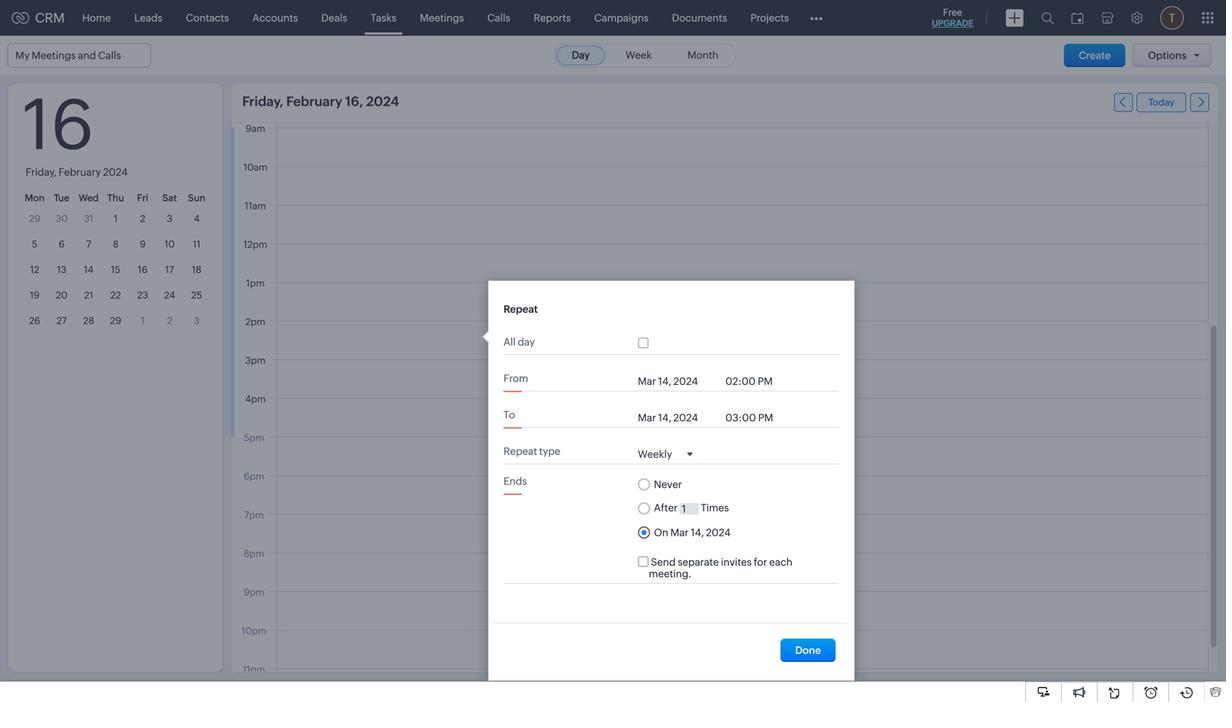 Task type: locate. For each thing, give the bounding box(es) containing it.
2 down 24
[[167, 316, 172, 327]]

hh:mm a text field
[[725, 376, 784, 388]]

0 horizontal spatial calls
[[98, 50, 121, 61]]

accounts link
[[241, 0, 310, 35]]

0 vertical spatial 1
[[114, 213, 118, 224]]

1 horizontal spatial 29
[[110, 316, 121, 327]]

leads link
[[123, 0, 174, 35]]

16 up 23
[[138, 265, 148, 276]]

1 horizontal spatial 16
[[138, 265, 148, 276]]

0 horizontal spatial 3
[[167, 213, 173, 224]]

3 down 25
[[194, 316, 200, 327]]

0 horizontal spatial meetings
[[32, 50, 76, 61]]

0 vertical spatial meetings
[[420, 12, 464, 24]]

projects link
[[739, 0, 801, 35]]

repeat
[[504, 304, 538, 315], [504, 446, 537, 458]]

each
[[769, 557, 793, 568]]

fri
[[137, 193, 148, 204]]

16
[[23, 85, 94, 165], [138, 265, 148, 276]]

3 down sat
[[167, 213, 173, 224]]

0 vertical spatial 2
[[140, 213, 145, 224]]

0 vertical spatial 29
[[29, 213, 40, 224]]

16 up ,
[[23, 85, 94, 165]]

week
[[625, 49, 652, 61]]

10
[[164, 239, 175, 250]]

1 vertical spatial february
[[59, 166, 101, 178]]

0 vertical spatial 2024
[[366, 94, 399, 109]]

1 horizontal spatial 3
[[194, 316, 200, 327]]

1 down 23
[[141, 316, 145, 327]]

1 vertical spatial mmm d, yyyy text field
[[670, 527, 784, 539]]

contacts link
[[174, 0, 241, 35]]

2pm
[[245, 317, 265, 328]]

16 inside 16 friday , february 2024
[[23, 85, 94, 165]]

february right ,
[[59, 166, 101, 178]]

crm link
[[12, 10, 65, 25]]

repeat for repeat
[[504, 304, 538, 315]]

meetings left calls link
[[420, 12, 464, 24]]

tasks
[[371, 12, 396, 24]]

send separate invites for each meeting.
[[649, 557, 795, 580]]

1 vertical spatial 29
[[110, 316, 121, 327]]

day
[[518, 336, 535, 348]]

home link
[[70, 0, 123, 35]]

None button
[[781, 639, 836, 663]]

1pm
[[246, 278, 265, 289]]

2
[[140, 213, 145, 224], [167, 316, 172, 327]]

1 vertical spatial repeat
[[504, 446, 537, 458]]

all
[[504, 336, 516, 348]]

1 horizontal spatial calls
[[487, 12, 510, 24]]

create
[[1079, 50, 1111, 61]]

0 vertical spatial repeat
[[504, 304, 538, 315]]

16 for 16
[[138, 265, 148, 276]]

meetings right my
[[32, 50, 76, 61]]

1 horizontal spatial meetings
[[420, 12, 464, 24]]

27
[[57, 316, 67, 327]]

calls left reports link
[[487, 12, 510, 24]]

1 down 'thu'
[[114, 213, 118, 224]]

february inside 16 friday , february 2024
[[59, 166, 101, 178]]

home
[[82, 12, 111, 24]]

30
[[56, 213, 68, 224]]

0 horizontal spatial 1
[[114, 213, 118, 224]]

1 vertical spatial 3
[[194, 316, 200, 327]]

mmm d, yyyy text field
[[638, 412, 718, 424]]

times
[[699, 503, 729, 514]]

0 vertical spatial calls
[[487, 12, 510, 24]]

3
[[167, 213, 173, 224], [194, 316, 200, 327]]

mmm d, yyyy text field
[[638, 376, 718, 388], [670, 527, 784, 539]]

16 friday , february 2024
[[23, 85, 128, 178]]

and
[[78, 50, 96, 61]]

4pm
[[245, 394, 266, 405]]

1 vertical spatial 2
[[167, 316, 172, 327]]

repeat type
[[504, 446, 560, 458]]

29 down 22
[[110, 316, 121, 327]]

day
[[572, 49, 590, 61]]

1 repeat from the top
[[504, 304, 538, 315]]

contacts
[[186, 12, 229, 24]]

repeat left the type
[[504, 446, 537, 458]]

1 horizontal spatial 1
[[141, 316, 145, 327]]

2024 right 16,
[[366, 94, 399, 109]]

february
[[286, 94, 342, 109], [59, 166, 101, 178]]

0 horizontal spatial 16
[[23, 85, 94, 165]]

calls
[[487, 12, 510, 24], [98, 50, 121, 61]]

20
[[56, 290, 68, 301]]

24
[[164, 290, 175, 301]]

mmm d, yyyy text field up mmm d, yyyy text field
[[638, 376, 718, 388]]

0 horizontal spatial 2024
[[103, 166, 128, 178]]

mmm d, yyyy text field down the times
[[670, 527, 784, 539]]

1 horizontal spatial 2024
[[366, 94, 399, 109]]

0 vertical spatial 16
[[23, 85, 94, 165]]

16 for 16 friday , february 2024
[[23, 85, 94, 165]]

reports link
[[522, 0, 583, 35]]

calls link
[[476, 0, 522, 35]]

hh:mm a text field
[[725, 412, 784, 424]]

None text field
[[680, 504, 699, 515]]

8
[[113, 239, 119, 250]]

1 vertical spatial 16
[[138, 265, 148, 276]]

calls right and
[[98, 50, 121, 61]]

0 vertical spatial mmm d, yyyy text field
[[638, 376, 718, 388]]

12
[[30, 265, 39, 276]]

february left 16,
[[286, 94, 342, 109]]

15
[[111, 265, 120, 276]]

29 down mon
[[29, 213, 40, 224]]

crm
[[35, 10, 65, 25]]

wed
[[79, 193, 99, 204]]

2024 up 'thu'
[[103, 166, 128, 178]]

0 horizontal spatial february
[[59, 166, 101, 178]]

1 horizontal spatial february
[[286, 94, 342, 109]]

6pm
[[244, 471, 264, 482]]

11pm
[[243, 665, 265, 676]]

4
[[194, 213, 200, 224]]

2024
[[366, 94, 399, 109], [103, 166, 128, 178]]

2 repeat from the top
[[504, 446, 537, 458]]

today link
[[1137, 93, 1186, 112]]

send
[[651, 557, 676, 568]]

,
[[54, 166, 56, 178]]

weekly
[[638, 449, 672, 461]]

2 down fri
[[140, 213, 145, 224]]

repeat up all day at the top
[[504, 304, 538, 315]]

1
[[114, 213, 118, 224], [141, 316, 145, 327]]

meetings link
[[408, 0, 476, 35]]

1 vertical spatial 2024
[[103, 166, 128, 178]]

friday,
[[242, 94, 283, 109]]



Task type: vqa. For each thing, say whether or not it's contained in the screenshot.


Task type: describe. For each thing, give the bounding box(es) containing it.
12pm
[[243, 239, 267, 250]]

0 vertical spatial 3
[[167, 213, 173, 224]]

1 vertical spatial 1
[[141, 316, 145, 327]]

sat
[[162, 193, 177, 204]]

separate
[[678, 557, 719, 568]]

search image
[[1041, 12, 1054, 24]]

campaigns
[[594, 12, 649, 24]]

23
[[137, 290, 148, 301]]

25
[[191, 290, 202, 301]]

26
[[29, 316, 40, 327]]

10am
[[243, 162, 268, 173]]

mon
[[25, 193, 45, 204]]

22
[[110, 290, 121, 301]]

to
[[504, 409, 515, 421]]

friday
[[26, 166, 54, 178]]

18
[[192, 265, 202, 276]]

9am
[[246, 123, 265, 134]]

2024 inside 16 friday , february 2024
[[103, 166, 128, 178]]

sun
[[188, 193, 205, 204]]

deals link
[[310, 0, 359, 35]]

today
[[1149, 97, 1175, 108]]

projects
[[751, 12, 789, 24]]

accounts
[[252, 12, 298, 24]]

documents link
[[660, 0, 739, 35]]

0 vertical spatial february
[[286, 94, 342, 109]]

documents
[[672, 12, 727, 24]]

tue
[[54, 193, 69, 204]]

1 vertical spatial calls
[[98, 50, 121, 61]]

my meetings and calls
[[15, 50, 121, 61]]

6
[[59, 239, 65, 250]]

month link
[[672, 46, 734, 65]]

from
[[504, 373, 528, 385]]

campaigns link
[[583, 0, 660, 35]]

13
[[57, 265, 66, 276]]

thu
[[107, 193, 124, 204]]

create menu element
[[997, 0, 1033, 35]]

free
[[943, 7, 962, 18]]

meetings inside meetings link
[[420, 12, 464, 24]]

options
[[1148, 50, 1187, 61]]

10pm
[[241, 626, 267, 637]]

5
[[32, 239, 37, 250]]

profile image
[[1160, 6, 1184, 30]]

28
[[83, 316, 94, 327]]

repeat for repeat type
[[504, 446, 537, 458]]

ends
[[504, 476, 527, 488]]

meeting.
[[649, 568, 692, 580]]

11am
[[245, 201, 266, 212]]

day link
[[556, 46, 605, 65]]

all day
[[504, 336, 535, 348]]

invites
[[721, 557, 752, 568]]

friday, february 16, 2024
[[242, 94, 399, 109]]

7pm
[[244, 510, 264, 521]]

never
[[654, 479, 682, 491]]

31
[[84, 213, 93, 224]]

11
[[193, 239, 201, 250]]

create menu image
[[1006, 9, 1024, 27]]

after
[[654, 503, 680, 514]]

21
[[84, 290, 93, 301]]

14
[[84, 265, 94, 276]]

16,
[[345, 94, 363, 109]]

17
[[165, 265, 174, 276]]

3pm
[[245, 355, 266, 366]]

0 horizontal spatial 29
[[29, 213, 40, 224]]

19
[[30, 290, 40, 301]]

9
[[140, 239, 146, 250]]

upgrade
[[932, 18, 974, 28]]

profile element
[[1152, 0, 1193, 35]]

free upgrade
[[932, 7, 974, 28]]

9pm
[[244, 587, 264, 598]]

type
[[539, 446, 560, 458]]

7
[[86, 239, 91, 250]]

8pm
[[244, 549, 264, 560]]

for
[[754, 557, 767, 568]]

Weekly field
[[638, 448, 693, 461]]

reports
[[534, 12, 571, 24]]

week link
[[610, 46, 667, 65]]

leads
[[134, 12, 162, 24]]

tasks link
[[359, 0, 408, 35]]

my
[[15, 50, 30, 61]]

5pm
[[244, 433, 264, 444]]

1 horizontal spatial 2
[[167, 316, 172, 327]]

search element
[[1033, 0, 1063, 36]]

deals
[[321, 12, 347, 24]]

logo image
[[12, 12, 29, 24]]

1 vertical spatial meetings
[[32, 50, 76, 61]]

month
[[688, 49, 719, 61]]

0 horizontal spatial 2
[[140, 213, 145, 224]]

on
[[654, 527, 670, 539]]



